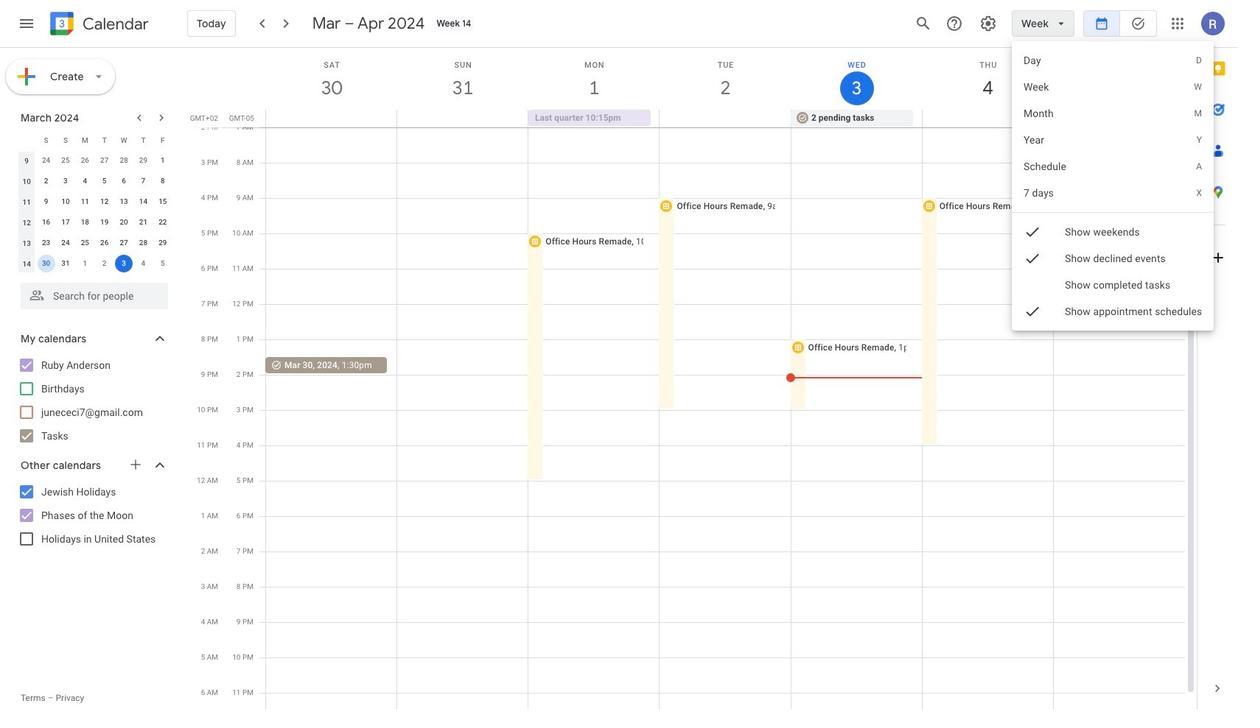 Task type: locate. For each thing, give the bounding box(es) containing it.
cell
[[266, 110, 397, 128], [397, 110, 529, 128], [660, 110, 791, 128], [922, 110, 1053, 128], [1053, 110, 1185, 128], [36, 254, 56, 274], [114, 254, 134, 274]]

2 element
[[37, 172, 55, 190]]

row
[[259, 110, 1197, 128], [17, 130, 172, 150], [17, 150, 172, 171], [17, 171, 172, 192], [17, 192, 172, 212], [17, 212, 172, 233], [17, 233, 172, 254], [17, 254, 172, 274]]

29 element
[[154, 234, 172, 252]]

15 element
[[154, 193, 172, 211]]

my calendars list
[[3, 354, 183, 448]]

april 1 element
[[76, 255, 94, 273]]

30 element
[[37, 255, 55, 273]]

grid
[[189, 48, 1197, 710]]

column header
[[17, 130, 36, 150]]

february 25 element
[[57, 152, 74, 170]]

february 29 element
[[134, 152, 152, 170]]

other calendars list
[[3, 481, 183, 551]]

6 menu item from the top
[[1012, 180, 1214, 206]]

16 element
[[37, 214, 55, 231]]

7 element
[[134, 172, 152, 190]]

21 element
[[134, 214, 152, 231]]

1 checkbox item from the top
[[1012, 219, 1214, 245]]

column header inside march 2024 grid
[[17, 130, 36, 150]]

april 2 element
[[96, 255, 113, 273]]

11 element
[[76, 193, 94, 211]]

tab list
[[1198, 48, 1238, 669]]

24 element
[[57, 234, 74, 252]]

march 2024 grid
[[14, 130, 172, 274]]

5 menu item from the top
[[1012, 153, 1214, 180]]

None search field
[[0, 277, 183, 310]]

february 24 element
[[37, 152, 55, 170]]

3 checkbox item from the top
[[1012, 245, 1214, 272]]

february 27 element
[[96, 152, 113, 170]]

checkbox item
[[1012, 219, 1214, 245], [1012, 230, 1214, 341], [1012, 245, 1214, 272], [1012, 299, 1214, 325]]

add other calendars image
[[128, 458, 143, 473]]

19 element
[[96, 214, 113, 231]]

31 element
[[57, 255, 74, 273]]

13 element
[[115, 193, 133, 211]]

calendar element
[[47, 9, 149, 41]]

heading
[[80, 15, 149, 33]]

25 element
[[76, 234, 94, 252]]

row group
[[17, 150, 172, 274]]

4 menu item from the top
[[1012, 127, 1214, 153]]

menu
[[1012, 41, 1214, 341]]

18 element
[[76, 214, 94, 231]]

menu item
[[1012, 47, 1214, 74], [1012, 74, 1214, 100], [1012, 100, 1214, 127], [1012, 127, 1214, 153], [1012, 153, 1214, 180], [1012, 180, 1214, 206]]

22 element
[[154, 214, 172, 231]]

1 menu item from the top
[[1012, 47, 1214, 74]]

20 element
[[115, 214, 133, 231]]



Task type: vqa. For each thing, say whether or not it's contained in the screenshot.
Create dropdown button
no



Task type: describe. For each thing, give the bounding box(es) containing it.
4 checkbox item from the top
[[1012, 299, 1214, 325]]

17 element
[[57, 214, 74, 231]]

28 element
[[134, 234, 152, 252]]

2 checkbox item from the top
[[1012, 230, 1214, 341]]

26 element
[[96, 234, 113, 252]]

3 element
[[57, 172, 74, 190]]

10 element
[[57, 193, 74, 211]]

8 element
[[154, 172, 172, 190]]

february 26 element
[[76, 152, 94, 170]]

14 element
[[134, 193, 152, 211]]

23 element
[[37, 234, 55, 252]]

9 element
[[37, 193, 55, 211]]

3 menu item from the top
[[1012, 100, 1214, 127]]

12 element
[[96, 193, 113, 211]]

settings menu image
[[980, 15, 997, 32]]

6 element
[[115, 172, 133, 190]]

april 4 element
[[134, 255, 152, 273]]

4 element
[[76, 172, 94, 190]]

1 element
[[154, 152, 172, 170]]

Search for people text field
[[29, 283, 159, 310]]

2 menu item from the top
[[1012, 74, 1214, 100]]

27 element
[[115, 234, 133, 252]]

5 element
[[96, 172, 113, 190]]

february 28 element
[[115, 152, 133, 170]]

heading inside calendar element
[[80, 15, 149, 33]]

april 3, today element
[[115, 255, 133, 273]]

main drawer image
[[18, 15, 35, 32]]

row group inside march 2024 grid
[[17, 150, 172, 274]]

april 5 element
[[154, 255, 172, 273]]



